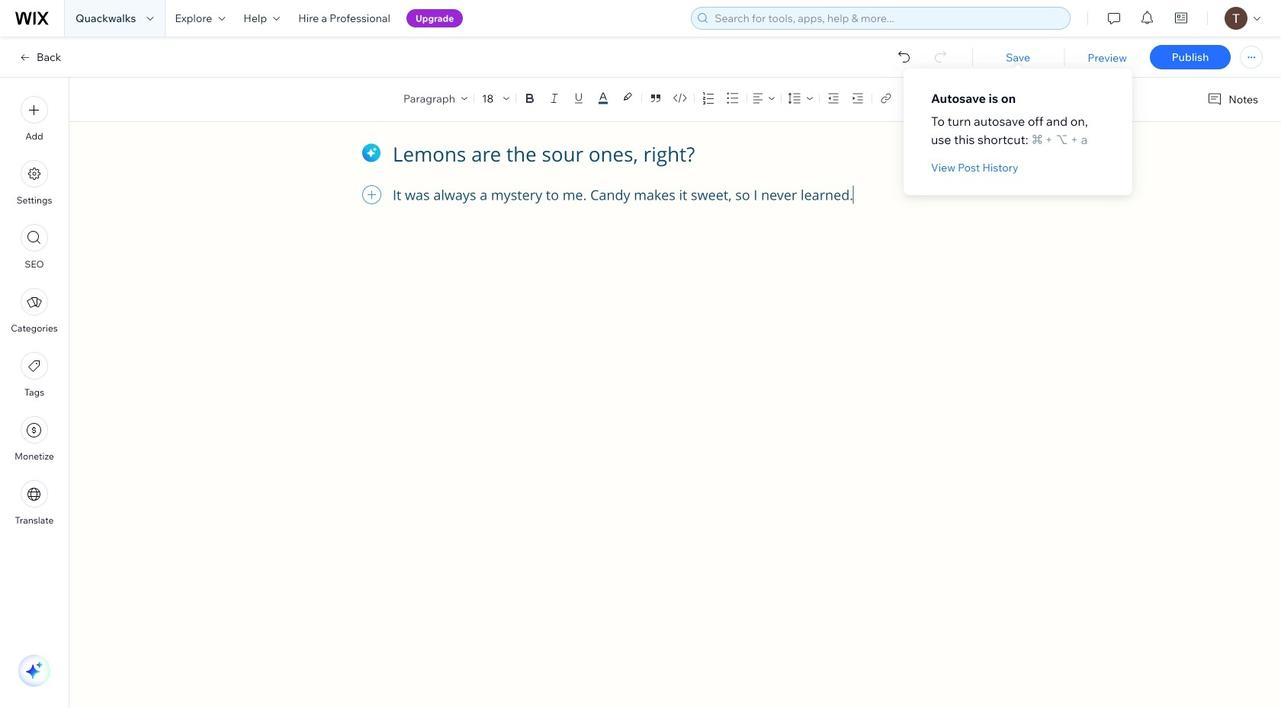 Task type: locate. For each thing, give the bounding box(es) containing it.
menu
[[0, 87, 69, 535]]

Add a Catchy Title text field
[[393, 141, 942, 168]]



Task type: vqa. For each thing, say whether or not it's contained in the screenshot.
CONTACTS popup button
no



Task type: describe. For each thing, give the bounding box(es) containing it.
Font Size field
[[480, 91, 497, 106]]

Search for tools, apps, help & more... field
[[710, 8, 1066, 29]]



